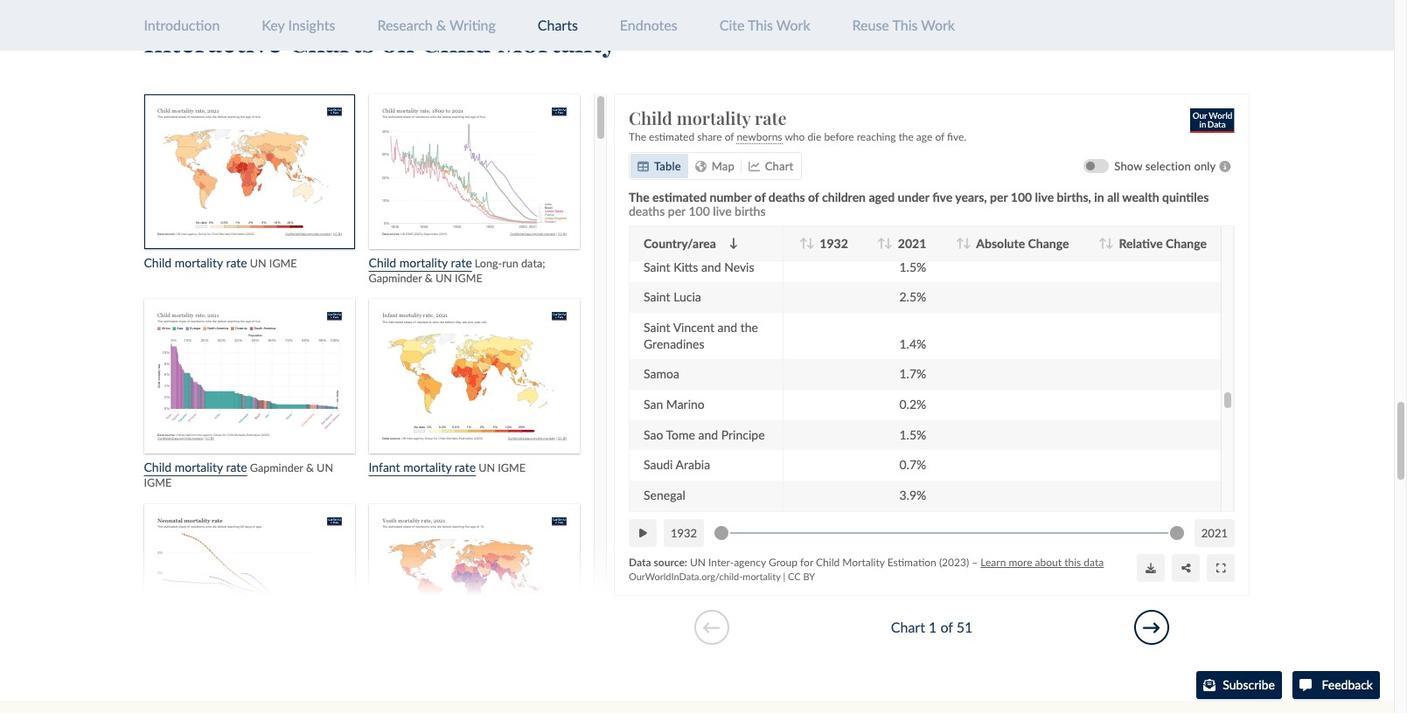 Task type: describe. For each thing, give the bounding box(es) containing it.
|
[[783, 571, 786, 583]]

tome
[[666, 427, 695, 442]]

ourworldindata.org/child-mortality link
[[629, 571, 781, 583]]

only
[[1194, 160, 1216, 174]]

enter full-screen image
[[1216, 564, 1225, 574]]

0 horizontal spatial deaths
[[629, 204, 665, 219]]

insights
[[288, 17, 335, 33]]

learn
[[981, 556, 1006, 569]]

1 horizontal spatial live
[[1035, 190, 1054, 205]]

1 horizontal spatial charts
[[538, 17, 578, 33]]

start time slider
[[708, 516, 736, 551]]

2.5%
[[899, 290, 926, 305]]

0 horizontal spatial 100
[[689, 204, 710, 219]]

mortality for long-run data; gapminder & un igme
[[399, 255, 448, 270]]

0.2%
[[899, 397, 926, 412]]

51
[[956, 619, 973, 636]]

chart 1 of 51
[[891, 619, 973, 636]]

on
[[382, 22, 414, 60]]

reuse this work link
[[852, 17, 955, 33]]

san
[[644, 397, 663, 412]]

the inside "saint vincent and the grenadines"
[[741, 320, 758, 335]]

saint for saint kitts and nevis
[[644, 260, 670, 275]]

interactive charts on child mortality
[[144, 22, 616, 60]]

feedback button
[[1292, 672, 1380, 700]]

of left the children
[[808, 190, 819, 205]]

0 vertical spatial the
[[899, 130, 914, 144]]

2 3.9% from the top
[[899, 488, 926, 503]]

this
[[1064, 556, 1081, 569]]

change for absolute change
[[1028, 237, 1069, 251]]

and for tome
[[698, 427, 718, 442]]

reuse this work
[[852, 17, 955, 33]]

and for kitts
[[701, 260, 721, 275]]

saudi
[[644, 458, 673, 473]]

work for reuse this work
[[921, 17, 955, 33]]

table button
[[631, 154, 688, 179]]

for
[[800, 556, 813, 569]]

0 horizontal spatial 2021
[[898, 237, 926, 251]]

gapminder inside "gapminder & un igme"
[[250, 462, 303, 475]]

estimation
[[887, 556, 936, 569]]

mortality for un igme
[[403, 460, 451, 475]]

2 arrow down long image from the left
[[962, 238, 971, 249]]

vincent
[[673, 320, 714, 335]]

grenadines
[[644, 337, 704, 351]]

infant
[[369, 460, 400, 475]]

principe
[[721, 427, 765, 442]]

age
[[916, 130, 933, 144]]

arrow up long image for relative change
[[1098, 238, 1107, 249]]

& for writing
[[436, 17, 446, 33]]

envelope open text image
[[1204, 679, 1216, 692]]

writing
[[450, 17, 496, 33]]

chart button
[[741, 154, 801, 179]]

arrow up long image for 2021
[[877, 238, 886, 249]]

0 vertical spatial mortality
[[497, 22, 616, 60]]

2021 inside 'button'
[[1201, 526, 1228, 540]]

number
[[710, 190, 752, 205]]

2021 button
[[1194, 520, 1235, 548]]

relative
[[1119, 237, 1163, 251]]

(2023)
[[939, 556, 969, 569]]

charts link
[[538, 17, 578, 33]]

saint lucia
[[644, 290, 701, 305]]

of right number
[[755, 190, 766, 205]]

of right 'age'
[[935, 130, 945, 144]]

work for cite this work
[[776, 17, 810, 33]]

data
[[1084, 556, 1104, 569]]

quintiles
[[1162, 190, 1209, 205]]

go to next slide image
[[1143, 620, 1160, 636]]

message image
[[1299, 679, 1312, 692]]

before
[[824, 130, 854, 144]]

data source: un inter-agency group for child mortality estimation (2023) – learn more about this data
[[629, 556, 1104, 569]]

igme inside long-run data; gapminder & un igme
[[455, 272, 482, 285]]

download image
[[1146, 564, 1156, 574]]

inter-
[[708, 556, 734, 569]]

saint vincent and the grenadines
[[644, 320, 758, 351]]

run
[[502, 257, 518, 270]]

rate for long-run data; gapminder & un igme
[[451, 255, 472, 270]]

1 horizontal spatial 1932
[[820, 237, 848, 251]]

child mortality rate for un
[[144, 460, 247, 475]]

senegal
[[644, 488, 685, 503]]

un inside "gapminder & un igme"
[[317, 462, 333, 475]]

share
[[697, 130, 722, 144]]

gapminder & un igme
[[144, 462, 333, 489]]

1 vertical spatial mortality
[[842, 556, 885, 569]]

0.7%
[[899, 458, 926, 473]]

1.5% for sao tome and principe
[[899, 427, 926, 442]]

earth americas image
[[695, 161, 706, 172]]

relative change
[[1119, 237, 1207, 251]]

research
[[377, 17, 433, 33]]

san marino
[[644, 397, 705, 412]]

the for the estimated number of deaths of children aged under five years, per 100 live births, in all wealth quintiles deaths per 100 live births
[[629, 190, 649, 205]]

selection
[[1145, 160, 1191, 174]]

change for relative change
[[1166, 237, 1207, 251]]

long-run data; gapminder & un igme
[[369, 257, 545, 285]]

& for un
[[306, 462, 314, 475]]

five.
[[947, 130, 967, 144]]

rate for un igme
[[455, 460, 476, 475]]

key insights link
[[262, 17, 335, 33]]

estimated for share
[[649, 130, 695, 144]]

rate for gapminder & un igme
[[226, 460, 247, 475]]

1 horizontal spatial 100
[[1011, 190, 1032, 205]]

sao
[[644, 427, 663, 442]]

of right 1 in the right bottom of the page
[[940, 619, 953, 636]]

ourworldindata.org/child-
[[629, 571, 743, 583]]

un igme
[[479, 462, 526, 475]]

introduction link
[[144, 17, 220, 33]]

nevis
[[724, 260, 754, 275]]

0 horizontal spatial charts
[[289, 22, 375, 60]]

1932 inside button
[[671, 526, 697, 540]]

1 arrow down long image from the left
[[729, 238, 738, 249]]

samoa
[[644, 367, 679, 382]]

marino
[[666, 397, 705, 412]]

endnotes link
[[620, 17, 677, 33]]

2 horizontal spatial igme
[[498, 462, 526, 475]]

child mortality rate link for un
[[144, 299, 355, 475]]

ourworldindata.org/child-mortality | cc by
[[629, 571, 815, 583]]

births,
[[1057, 190, 1091, 205]]

infant mortality rate
[[369, 460, 476, 475]]

the estimated share of
[[629, 130, 737, 144]]

subscribe button
[[1197, 672, 1282, 700]]



Task type: vqa. For each thing, say whether or not it's contained in the screenshot.
3 on the right
no



Task type: locate. For each thing, give the bounding box(es) containing it.
1.5%
[[899, 260, 926, 275], [899, 427, 926, 442]]

and right the vincent
[[718, 320, 737, 335]]

2 horizontal spatial &
[[436, 17, 446, 33]]

1 horizontal spatial child mortality rate
[[369, 255, 472, 270]]

about
[[1035, 556, 1062, 569]]

data;
[[521, 257, 545, 270]]

1 vertical spatial 2021
[[1201, 526, 1228, 540]]

and right tome
[[698, 427, 718, 442]]

2 change from the left
[[1166, 237, 1207, 251]]

1 the from the top
[[629, 130, 646, 144]]

sao tome and principe
[[644, 427, 765, 442]]

research & writing
[[377, 17, 496, 33]]

arrow down long image for 1932
[[806, 238, 814, 249]]

1 vertical spatial the
[[629, 190, 649, 205]]

go to previous slide image
[[703, 620, 720, 636]]

more
[[1009, 556, 1032, 569]]

1932 button
[[664, 520, 704, 548]]

1.5% for saint kitts and nevis
[[899, 260, 926, 275]]

1 vertical spatial child mortality rate
[[369, 255, 472, 270]]

1 vertical spatial &
[[425, 272, 433, 285]]

arrow down long image up nevis
[[729, 238, 738, 249]]

2 saint from the top
[[644, 290, 670, 305]]

endnotes
[[620, 17, 677, 33]]

2021 up the enter full-screen icon
[[1201, 526, 1228, 540]]

the left 'age'
[[899, 130, 914, 144]]

0 vertical spatial 3.9%
[[899, 229, 926, 244]]

per up country/area
[[668, 204, 686, 219]]

saint for saint lucia
[[644, 290, 670, 305]]

table
[[654, 160, 681, 174]]

live
[[1035, 190, 1054, 205], [713, 204, 732, 219]]

2 vertical spatial child mortality rate
[[144, 460, 247, 475]]

0 vertical spatial 1932
[[820, 237, 848, 251]]

3.9% down the 0.7%
[[899, 488, 926, 503]]

1 vertical spatial 1932
[[671, 526, 697, 540]]

mortality right writing
[[497, 22, 616, 60]]

circle info image
[[1216, 161, 1235, 172]]

of
[[725, 130, 734, 144], [935, 130, 945, 144], [755, 190, 766, 205], [808, 190, 819, 205], [940, 619, 953, 636]]

die
[[808, 130, 821, 144]]

deaths down chart
[[769, 190, 805, 205]]

0 horizontal spatial this
[[748, 17, 773, 33]]

arrow down long image
[[729, 238, 738, 249], [962, 238, 971, 249]]

reaching
[[857, 130, 896, 144]]

1 horizontal spatial this
[[892, 17, 918, 33]]

un
[[435, 272, 452, 285], [317, 462, 333, 475], [479, 462, 495, 475], [690, 556, 706, 569]]

0 vertical spatial saint
[[644, 260, 670, 275]]

saint for saint vincent and the grenadines
[[644, 320, 670, 335]]

1
[[929, 619, 937, 636]]

child mortality rate for data;
[[369, 255, 472, 270]]

kitts
[[674, 260, 698, 275]]

1 1.5% from the top
[[899, 260, 926, 275]]

2 the from the top
[[629, 190, 649, 205]]

0 horizontal spatial child mortality rate link
[[144, 299, 355, 475]]

the down table 'icon' on the top left of page
[[629, 190, 649, 205]]

this for cite
[[748, 17, 773, 33]]

saudi arabia
[[644, 458, 710, 473]]

1 horizontal spatial child mortality rate link
[[369, 95, 579, 270]]

1 horizontal spatial change
[[1166, 237, 1207, 251]]

0 horizontal spatial gapminder
[[250, 462, 303, 475]]

estimated for number
[[652, 190, 707, 205]]

igme inside "gapminder & un igme"
[[144, 476, 172, 489]]

2 vertical spatial and
[[698, 427, 718, 442]]

play time-lapse image
[[639, 529, 647, 539]]

live left births,
[[1035, 190, 1054, 205]]

show selection only
[[1114, 160, 1216, 174]]

share image
[[1181, 564, 1190, 574]]

100 up "absolute change"
[[1011, 190, 1032, 205]]

1932
[[820, 237, 848, 251], [671, 526, 697, 540]]

who die before reaching the age of five.
[[782, 130, 967, 144]]

1932 down the children
[[820, 237, 848, 251]]

0 horizontal spatial igme
[[144, 476, 172, 489]]

show
[[1114, 160, 1142, 174]]

arrow up long image down chart button
[[799, 238, 808, 249]]

this right reuse on the top of page
[[892, 17, 918, 33]]

0 horizontal spatial child mortality rate
[[144, 460, 247, 475]]

2 vertical spatial igme
[[144, 476, 172, 489]]

chart
[[765, 160, 794, 174]]

chart line image
[[748, 161, 760, 172]]

arrow down long image for relative change
[[1105, 238, 1114, 249]]

2 1.5% from the top
[[899, 427, 926, 442]]

under
[[898, 190, 929, 205]]

2 vertical spatial saint
[[644, 320, 670, 335]]

1 horizontal spatial work
[[921, 17, 955, 33]]

per right years,
[[990, 190, 1008, 205]]

0 horizontal spatial mortality
[[497, 22, 616, 60]]

this for reuse
[[892, 17, 918, 33]]

1 vertical spatial gapminder
[[250, 462, 303, 475]]

charts right writing
[[538, 17, 578, 33]]

100
[[1011, 190, 1032, 205], [689, 204, 710, 219]]

learn more about this data link
[[981, 556, 1104, 569]]

change right relative
[[1166, 237, 1207, 251]]

feedback
[[1319, 678, 1373, 693]]

children
[[822, 190, 866, 205]]

2 work from the left
[[921, 17, 955, 33]]

map button
[[688, 154, 741, 179]]

3 arrow down long image from the left
[[1105, 238, 1114, 249]]

charts right key at the left top of page
[[289, 22, 375, 60]]

arrow up long image left relative
[[1098, 238, 1107, 249]]

1.4%
[[899, 337, 926, 351]]

saint inside "saint vincent and the grenadines"
[[644, 320, 670, 335]]

0 vertical spatial and
[[701, 260, 721, 275]]

agency
[[734, 556, 766, 569]]

this
[[748, 17, 773, 33], [892, 17, 918, 33]]

0 horizontal spatial live
[[713, 204, 732, 219]]

arrow up long image for absolute change
[[956, 238, 964, 249]]

who
[[785, 130, 805, 144]]

saint left "kitts"
[[644, 260, 670, 275]]

by
[[803, 571, 815, 583]]

saint
[[644, 260, 670, 275], [644, 290, 670, 305], [644, 320, 670, 335]]

data
[[629, 556, 651, 569]]

long-
[[475, 257, 502, 270]]

estimated inside the estimated number of deaths of children aged under five years, per 100 live births, in all wealth quintiles deaths per 100 live births
[[652, 190, 707, 205]]

estimated down table
[[652, 190, 707, 205]]

of right share
[[725, 130, 734, 144]]

1 horizontal spatial the
[[899, 130, 914, 144]]

the up table 'icon' on the top left of page
[[629, 130, 646, 144]]

2 vertical spatial &
[[306, 462, 314, 475]]

1 arrow up long image from the left
[[877, 238, 886, 249]]

in
[[1094, 190, 1104, 205]]

0 horizontal spatial work
[[776, 17, 810, 33]]

per
[[990, 190, 1008, 205], [668, 204, 686, 219]]

2 arrow down long image from the left
[[884, 238, 893, 249]]

& inside long-run data; gapminder & un igme
[[425, 272, 433, 285]]

1 3.9% from the top
[[899, 229, 926, 244]]

and for vincent
[[718, 320, 737, 335]]

cite this work
[[719, 17, 810, 33]]

1 saint from the top
[[644, 260, 670, 275]]

2 arrow up long image from the left
[[956, 238, 964, 249]]

1 horizontal spatial 2021
[[1201, 526, 1228, 540]]

arrow up long image
[[799, 238, 808, 249], [1098, 238, 1107, 249]]

estimated up table
[[649, 130, 695, 144]]

end time slider
[[1163, 516, 1191, 551]]

change
[[1028, 237, 1069, 251], [1166, 237, 1207, 251]]

aged
[[869, 190, 895, 205]]

2 horizontal spatial child mortality rate link
[[629, 106, 1235, 130]]

1 horizontal spatial arrow down long image
[[884, 238, 893, 249]]

arrow up long image left absolute
[[956, 238, 964, 249]]

and inside "saint vincent and the grenadines"
[[718, 320, 737, 335]]

1.5% up the 0.7%
[[899, 427, 926, 442]]

the for the estimated share of
[[629, 130, 646, 144]]

0 horizontal spatial the
[[741, 320, 758, 335]]

1 vertical spatial 3.9%
[[899, 488, 926, 503]]

arrow up long image
[[877, 238, 886, 249], [956, 238, 964, 249]]

0 vertical spatial estimated
[[649, 130, 695, 144]]

cite this work link
[[719, 17, 810, 33]]

0 horizontal spatial 1932
[[671, 526, 697, 540]]

0 horizontal spatial arrow down long image
[[729, 238, 738, 249]]

1 vertical spatial the
[[741, 320, 758, 335]]

child mortality rate
[[629, 106, 787, 130], [369, 255, 472, 270], [144, 460, 247, 475]]

0 vertical spatial child mortality rate
[[629, 106, 787, 130]]

0 vertical spatial igme
[[455, 272, 482, 285]]

0 horizontal spatial change
[[1028, 237, 1069, 251]]

gapminder inside long-run data; gapminder & un igme
[[369, 272, 422, 285]]

table image
[[638, 161, 649, 172]]

this right cite
[[748, 17, 773, 33]]

& inside "gapminder & un igme"
[[306, 462, 314, 475]]

charts
[[538, 17, 578, 33], [289, 22, 375, 60]]

1 horizontal spatial gapminder
[[369, 272, 422, 285]]

five
[[932, 190, 953, 205]]

the estimated number of deaths of children aged under five years, per 100 live births, in all wealth quintiles deaths per 100 live births
[[629, 190, 1209, 219]]

map
[[712, 160, 734, 174]]

child mortality rate link for data;
[[369, 95, 579, 270]]

1 work from the left
[[776, 17, 810, 33]]

arabia
[[676, 458, 710, 473]]

work right reuse on the top of page
[[921, 17, 955, 33]]

2021
[[898, 237, 926, 251], [1201, 526, 1228, 540]]

gapminder
[[369, 272, 422, 285], [250, 462, 303, 475]]

1 vertical spatial and
[[718, 320, 737, 335]]

1.7%
[[899, 367, 926, 382]]

serbia
[[644, 518, 677, 533]]

1 horizontal spatial arrow down long image
[[962, 238, 971, 249]]

1 horizontal spatial arrow up long image
[[1098, 238, 1107, 249]]

0 vertical spatial 2021
[[898, 237, 926, 251]]

rate
[[755, 106, 787, 130], [451, 255, 472, 270], [226, 460, 247, 475], [455, 460, 476, 475]]

reuse
[[852, 17, 889, 33]]

work right cite
[[776, 17, 810, 33]]

0 horizontal spatial per
[[668, 204, 686, 219]]

1 arrow up long image from the left
[[799, 238, 808, 249]]

1 horizontal spatial per
[[990, 190, 1008, 205]]

arrow up long image for 1932
[[799, 238, 808, 249]]

1 change from the left
[[1028, 237, 1069, 251]]

key
[[262, 17, 285, 33]]

1932 up source:
[[671, 526, 697, 540]]

source:
[[654, 556, 687, 569]]

arrow down long image left absolute
[[962, 238, 971, 249]]

0 horizontal spatial arrow down long image
[[806, 238, 814, 249]]

1 vertical spatial saint
[[644, 290, 670, 305]]

saint up "grenadines" at top
[[644, 320, 670, 335]]

2 arrow up long image from the left
[[1098, 238, 1107, 249]]

0 vertical spatial &
[[436, 17, 446, 33]]

mortality left estimation at the bottom right of the page
[[842, 556, 885, 569]]

saint left lucia
[[644, 290, 670, 305]]

group
[[769, 556, 798, 569]]

2 horizontal spatial arrow down long image
[[1105, 238, 1114, 249]]

3 saint from the top
[[644, 320, 670, 335]]

arrow up long image down aged
[[877, 238, 886, 249]]

0 horizontal spatial &
[[306, 462, 314, 475]]

1 horizontal spatial arrow up long image
[[956, 238, 964, 249]]

wealth
[[1122, 190, 1159, 205]]

the right the vincent
[[741, 320, 758, 335]]

un inside long-run data; gapminder & un igme
[[435, 272, 452, 285]]

and right "kitts"
[[701, 260, 721, 275]]

0 vertical spatial the
[[629, 130, 646, 144]]

1 horizontal spatial mortality
[[842, 556, 885, 569]]

2 horizontal spatial child mortality rate
[[629, 106, 787, 130]]

the
[[899, 130, 914, 144], [741, 320, 758, 335]]

interactive
[[144, 22, 282, 60]]

0 horizontal spatial arrow up long image
[[799, 238, 808, 249]]

country/area
[[644, 237, 716, 251]]

1 this from the left
[[748, 17, 773, 33]]

mortality inside infant mortality rate link
[[403, 460, 451, 475]]

child mortality rate link
[[369, 95, 579, 270], [629, 106, 1235, 130], [144, 299, 355, 475]]

–
[[972, 556, 978, 569]]

1 vertical spatial 1.5%
[[899, 427, 926, 442]]

deaths down table 'icon' on the top left of page
[[629, 204, 665, 219]]

infant mortality rate link
[[369, 299, 579, 475]]

3.9% down the estimated number of deaths of children aged under five years, per 100 live births, in all wealth quintiles deaths per 100 live births
[[899, 229, 926, 244]]

0 vertical spatial 1.5%
[[899, 260, 926, 275]]

research & writing link
[[377, 17, 496, 33]]

introduction
[[144, 17, 220, 33]]

1 vertical spatial igme
[[498, 462, 526, 475]]

2 this from the left
[[892, 17, 918, 33]]

births
[[735, 204, 766, 219]]

the inside the estimated number of deaths of children aged under five years, per 100 live births, in all wealth quintiles deaths per 100 live births
[[629, 190, 649, 205]]

1 horizontal spatial deaths
[[769, 190, 805, 205]]

1 arrow down long image from the left
[[806, 238, 814, 249]]

2021 down the estimated number of deaths of children aged under five years, per 100 live births, in all wealth quintiles deaths per 100 live births
[[898, 237, 926, 251]]

arrow down long image
[[806, 238, 814, 249], [884, 238, 893, 249], [1105, 238, 1114, 249]]

1 vertical spatial estimated
[[652, 190, 707, 205]]

100 up country/area
[[689, 204, 710, 219]]

live left births in the right of the page
[[713, 204, 732, 219]]

1.5% up 2.5%
[[899, 260, 926, 275]]

arrow down long image for 2021
[[884, 238, 893, 249]]

igme
[[455, 272, 482, 285], [498, 462, 526, 475], [144, 476, 172, 489]]

saint kitts and nevis
[[644, 260, 754, 275]]

change right absolute
[[1028, 237, 1069, 251]]

1 horizontal spatial &
[[425, 272, 433, 285]]

1 horizontal spatial igme
[[455, 272, 482, 285]]

0 horizontal spatial arrow up long image
[[877, 238, 886, 249]]

0 vertical spatial gapminder
[[369, 272, 422, 285]]

mortality for gapminder & un igme
[[175, 460, 223, 475]]



